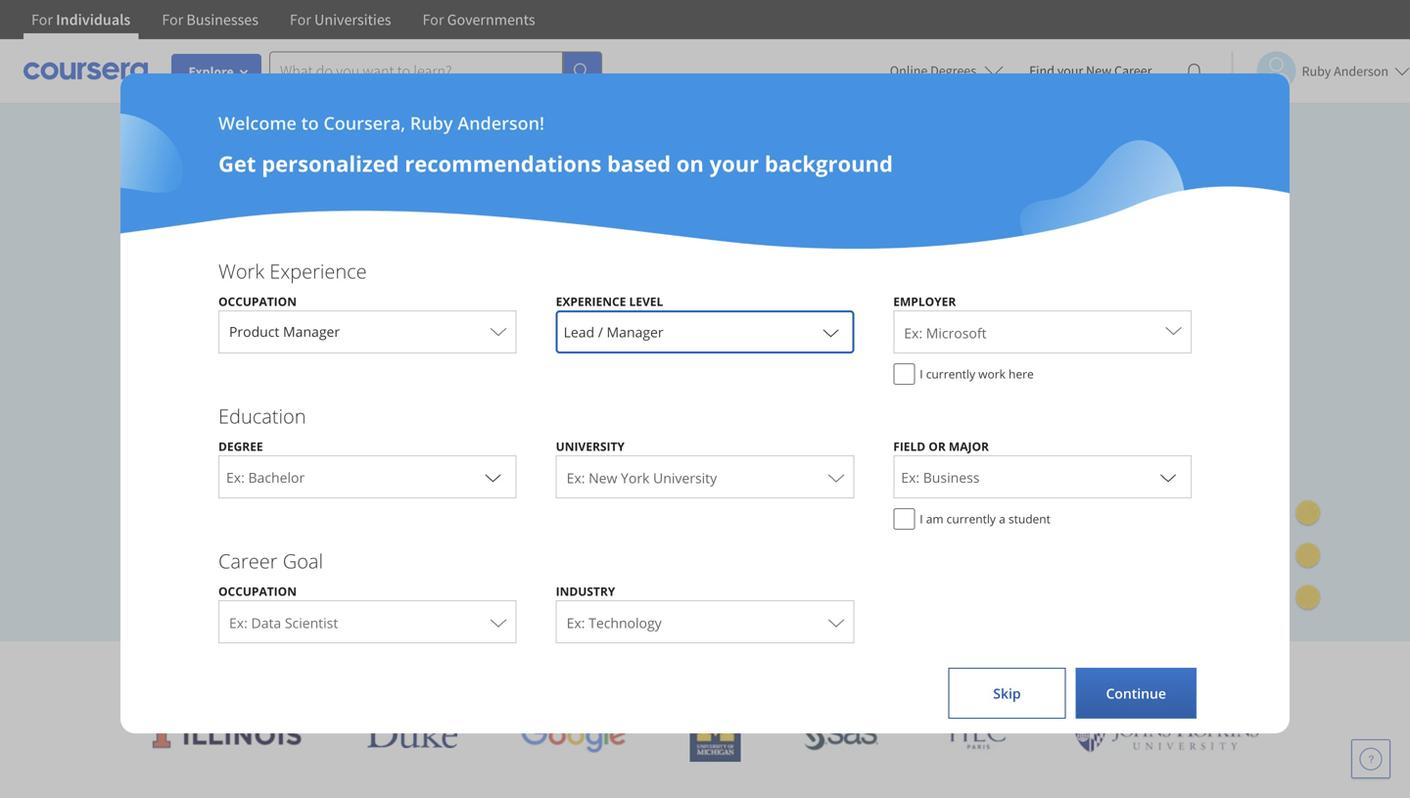 Task type: describe. For each thing, give the bounding box(es) containing it.
/year with 14-day money-back guarantee
[[187, 530, 467, 549]]

0 vertical spatial career
[[1114, 62, 1152, 79]]

plus
[[1051, 657, 1097, 688]]

certificate
[[374, 309, 473, 339]]

occupation for work
[[218, 293, 297, 309]]

trial
[[280, 484, 311, 504]]

get personalized recommendations based on your background
[[218, 149, 893, 178]]

ex: for ex: new york university
[[567, 469, 585, 487]]

hec paris image
[[942, 715, 1010, 755]]

skip button
[[948, 668, 1066, 719]]

for for businesses
[[162, 10, 183, 29]]

universities
[[314, 10, 391, 29]]

career inside onboardingmodal dialog
[[218, 547, 278, 574]]

hands-
[[617, 275, 686, 304]]

ex: new york university
[[567, 469, 717, 487]]

companies
[[766, 657, 886, 688]]

0 vertical spatial your
[[1057, 62, 1083, 79]]

find your new career
[[1029, 62, 1152, 79]]

welcome to coursera, ruby anderson!
[[218, 111, 545, 135]]

am
[[926, 511, 944, 527]]

industry
[[556, 583, 615, 599]]

world-
[[410, 275, 474, 304]]

back
[[360, 530, 393, 549]]

to inside unlimited access to 7,000+ world-class courses, hands-on projects, and job-ready certificate programs—all included in your subscription
[[312, 275, 332, 304]]

businesses
[[186, 10, 258, 29]]

start
[[168, 484, 202, 504]]

ex: microsoft
[[904, 324, 987, 342]]

degree
[[218, 438, 263, 454]]

education
[[218, 403, 306, 429]]

scientist
[[285, 614, 338, 632]]

unlimited access to 7,000+ world-class courses, hands-on projects, and job-ready certificate programs—all included in your subscription
[[137, 275, 737, 373]]

education element
[[199, 403, 1211, 540]]

personalized
[[262, 149, 399, 178]]

find
[[1029, 62, 1055, 79]]

find your new career link
[[1020, 59, 1162, 83]]

on inside dialog
[[677, 149, 704, 178]]

chevron down image for experience level
[[819, 320, 842, 344]]

7,000+
[[338, 275, 405, 304]]

currently inside education element
[[947, 511, 996, 527]]

start 7-day free trial button
[[137, 470, 342, 517]]

your inside unlimited access to 7,000+ world-class courses, hands-on projects, and job-ready certificate programs—all included in your subscription
[[137, 344, 183, 373]]

projects,
[[137, 309, 223, 339]]

here
[[1009, 366, 1034, 382]]

continue
[[1106, 684, 1166, 703]]

with inside button
[[226, 530, 257, 549]]

welcome
[[218, 111, 297, 135]]

ex: data scientist
[[229, 614, 338, 632]]

and inside unlimited access to 7,000+ world-class courses, hands-on projects, and job-ready certificate programs—all included in your subscription
[[229, 309, 267, 339]]

major
[[949, 438, 989, 454]]

manager
[[283, 322, 340, 341]]

banner navigation
[[16, 0, 551, 39]]

i for education
[[920, 511, 923, 527]]

data
[[251, 614, 281, 632]]

field or major
[[893, 438, 989, 454]]

1 horizontal spatial day
[[281, 530, 306, 549]]

1 vertical spatial experience
[[556, 293, 626, 309]]

coursera,
[[323, 111, 406, 135]]

leading
[[501, 657, 581, 688]]

ruby
[[410, 111, 453, 135]]

i currently work here
[[920, 366, 1034, 382]]

for businesses
[[162, 10, 258, 29]]

individuals
[[56, 10, 131, 29]]

I am currently a student checkbox
[[893, 508, 915, 530]]

1 horizontal spatial university
[[653, 469, 717, 487]]

product
[[229, 322, 279, 341]]

for universities
[[290, 10, 391, 29]]

/year with 14-day money-back guarantee button
[[137, 529, 467, 550]]

sas image
[[804, 719, 878, 751]]

new inside find your new career link
[[1086, 62, 1112, 79]]

coursera plus image
[[137, 184, 435, 213]]

johns hopkins university image
[[1073, 717, 1259, 753]]

/year
[[187, 530, 223, 549]]

work experience
[[218, 258, 367, 285]]

for individuals
[[31, 10, 131, 29]]

work experience element
[[199, 258, 1211, 395]]

governments
[[447, 10, 535, 29]]

technology
[[589, 614, 662, 632]]

experience level
[[556, 293, 663, 309]]

york
[[621, 469, 650, 487]]

unlimited
[[137, 275, 235, 304]]

get
[[218, 149, 256, 178]]

i am currently a student
[[920, 511, 1051, 527]]

coursera
[[945, 657, 1045, 688]]

0 horizontal spatial day
[[219, 484, 244, 504]]

subscription
[[189, 344, 313, 373]]

career goal element
[[199, 547, 1211, 653]]

ex: technology
[[567, 614, 662, 632]]



Task type: locate. For each thing, give the bounding box(es) containing it.
occupation up data
[[218, 583, 297, 599]]

microsoft
[[926, 324, 987, 342]]

0 vertical spatial day
[[219, 484, 244, 504]]

for for individuals
[[31, 10, 53, 29]]

with
[[226, 530, 257, 549], [892, 657, 939, 688]]

0 vertical spatial currently
[[926, 366, 975, 382]]

courses,
[[528, 275, 612, 304]]

to up "personalized" on the top
[[301, 111, 319, 135]]

university right york
[[653, 469, 717, 487]]

your left background at top right
[[710, 149, 759, 178]]

skip
[[993, 684, 1021, 703]]

2 horizontal spatial chevron down image
[[1156, 465, 1180, 489]]

0 horizontal spatial new
[[589, 469, 617, 487]]

1 vertical spatial i
[[920, 511, 923, 527]]

1 vertical spatial university
[[653, 469, 717, 487]]

1 horizontal spatial new
[[1086, 62, 1112, 79]]

new
[[1086, 62, 1112, 79], [589, 469, 617, 487]]

your down projects,
[[137, 344, 183, 373]]

/month, cancel anytime
[[161, 439, 324, 458]]

university up york
[[556, 438, 625, 454]]

money-
[[309, 530, 360, 549]]

0 vertical spatial occupation
[[218, 293, 297, 309]]

1 vertical spatial new
[[589, 469, 617, 487]]

new inside education element
[[589, 469, 617, 487]]

to inside onboardingmodal dialog
[[301, 111, 319, 135]]

1 vertical spatial your
[[710, 149, 759, 178]]

currently inside work experience element
[[926, 366, 975, 382]]

and up university of michigan image
[[718, 657, 760, 688]]

cancel
[[220, 439, 263, 458]]

occupation inside career goal element
[[218, 583, 297, 599]]

None search field
[[269, 51, 602, 91]]

14-
[[261, 530, 281, 549]]

anderson!
[[458, 111, 545, 135]]

0 horizontal spatial your
[[137, 344, 183, 373]]

currently down ex: microsoft
[[926, 366, 975, 382]]

0 horizontal spatial university
[[556, 438, 625, 454]]

show notifications image
[[1183, 64, 1206, 87]]

occupation inside work experience element
[[218, 293, 297, 309]]

career
[[1114, 62, 1152, 79], [218, 547, 278, 574]]

level
[[629, 293, 663, 309]]

day
[[219, 484, 244, 504], [281, 530, 306, 549]]

your right "find"
[[1057, 62, 1083, 79]]

background
[[765, 149, 893, 178]]

experience left level
[[556, 293, 626, 309]]

university of michigan image
[[690, 708, 741, 762]]

new left york
[[589, 469, 617, 487]]

for for governments
[[423, 10, 444, 29]]

to up 'ready'
[[312, 275, 332, 304]]

1 vertical spatial and
[[718, 657, 760, 688]]

help center image
[[1359, 747, 1383, 771]]

work
[[978, 366, 1006, 382]]

2 vertical spatial your
[[137, 344, 183, 373]]

i right i currently work here checkbox
[[920, 366, 923, 382]]

chevron down image for field or major
[[1156, 465, 1180, 489]]

1 vertical spatial to
[[312, 275, 332, 304]]

0 horizontal spatial experience
[[270, 258, 367, 285]]

for for universities
[[290, 10, 311, 29]]

ex: left data
[[229, 614, 248, 632]]

0 horizontal spatial with
[[226, 530, 257, 549]]

ex: for ex: technology
[[567, 614, 585, 632]]

0 horizontal spatial and
[[229, 309, 267, 339]]

class
[[474, 275, 523, 304]]

1 vertical spatial career
[[218, 547, 278, 574]]

student
[[1009, 511, 1051, 527]]

and up subscription
[[229, 309, 267, 339]]

1 horizontal spatial chevron down image
[[819, 320, 842, 344]]

1 horizontal spatial career
[[1114, 62, 1152, 79]]

to
[[301, 111, 319, 135], [312, 275, 332, 304]]

career left goal in the bottom left of the page
[[218, 547, 278, 574]]

1 horizontal spatial with
[[892, 657, 939, 688]]

coursera image
[[24, 55, 148, 86]]

i inside work experience element
[[920, 366, 923, 382]]

2 horizontal spatial your
[[1057, 62, 1083, 79]]

for left governments
[[423, 10, 444, 29]]

experience up 'ready'
[[270, 258, 367, 285]]

ex: for ex: data scientist
[[229, 614, 248, 632]]

0 vertical spatial to
[[301, 111, 319, 135]]

i left am
[[920, 511, 923, 527]]

access
[[241, 275, 306, 304]]

occupation up product
[[218, 293, 297, 309]]

currently
[[926, 366, 975, 382], [947, 511, 996, 527]]

included
[[626, 309, 712, 339]]

with left coursera
[[892, 657, 939, 688]]

1 horizontal spatial your
[[710, 149, 759, 178]]

career left show notifications icon
[[1114, 62, 1152, 79]]

0 vertical spatial on
[[677, 149, 704, 178]]

recommendations
[[405, 149, 602, 178]]

i inside education element
[[920, 511, 923, 527]]

ex: left york
[[567, 469, 585, 487]]

employer
[[893, 293, 956, 309]]

ex: down industry
[[567, 614, 585, 632]]

on
[[677, 149, 704, 178], [686, 275, 712, 304]]

programs—all
[[478, 309, 621, 339]]

job-
[[273, 309, 311, 339]]

0 vertical spatial new
[[1086, 62, 1112, 79]]

ex: inside work experience element
[[904, 324, 923, 342]]

goal
[[283, 547, 323, 574]]

/month,
[[161, 439, 216, 458]]

ex: for ex: microsoft
[[904, 324, 923, 342]]

for left universities
[[290, 10, 311, 29]]

your inside onboardingmodal dialog
[[710, 149, 759, 178]]

new right "find"
[[1086, 62, 1112, 79]]

product manager
[[229, 322, 340, 341]]

1 vertical spatial with
[[892, 657, 939, 688]]

i for work experience
[[920, 366, 923, 382]]

start 7-day free trial
[[168, 484, 311, 504]]

0 vertical spatial university
[[556, 438, 625, 454]]

1 i from the top
[[920, 366, 923, 382]]

in
[[718, 309, 737, 339]]

ex:
[[904, 324, 923, 342], [567, 469, 585, 487], [229, 614, 248, 632], [567, 614, 585, 632]]

1 horizontal spatial experience
[[556, 293, 626, 309]]

ready
[[311, 309, 368, 339]]

i
[[920, 366, 923, 382], [920, 511, 923, 527]]

for left businesses
[[162, 10, 183, 29]]

duke university image
[[367, 717, 457, 748]]

with left the 14-
[[226, 530, 257, 549]]

0 vertical spatial with
[[226, 530, 257, 549]]

4 for from the left
[[423, 10, 444, 29]]

2 for from the left
[[162, 10, 183, 29]]

universities
[[587, 657, 712, 688]]

ex: inside education element
[[567, 469, 585, 487]]

based
[[607, 149, 671, 178]]

your
[[1057, 62, 1083, 79], [710, 149, 759, 178], [137, 344, 183, 373]]

for governments
[[423, 10, 535, 29]]

field
[[893, 438, 926, 454]]

or
[[929, 438, 946, 454]]

7-
[[205, 484, 219, 504]]

anytime
[[267, 439, 324, 458]]

currently left a
[[947, 511, 996, 527]]

1 vertical spatial day
[[281, 530, 306, 549]]

chevron down image
[[819, 320, 842, 344], [481, 465, 505, 489], [1156, 465, 1180, 489]]

university
[[556, 438, 625, 454], [653, 469, 717, 487]]

1 vertical spatial on
[[686, 275, 712, 304]]

chevron down image for degree
[[481, 465, 505, 489]]

a
[[999, 511, 1006, 527]]

career goal
[[218, 547, 323, 574]]

and
[[229, 309, 267, 339], [718, 657, 760, 688]]

1 for from the left
[[31, 10, 53, 29]]

0 horizontal spatial career
[[218, 547, 278, 574]]

for
[[31, 10, 53, 29], [162, 10, 183, 29], [290, 10, 311, 29], [423, 10, 444, 29]]

on right based
[[677, 149, 704, 178]]

1 occupation from the top
[[218, 293, 297, 309]]

0 horizontal spatial chevron down image
[[481, 465, 505, 489]]

1 vertical spatial currently
[[947, 511, 996, 527]]

I currently work here checkbox
[[893, 363, 915, 385]]

work
[[218, 258, 264, 285]]

on inside unlimited access to 7,000+ world-class courses, hands-on projects, and job-ready certificate programs—all included in your subscription
[[686, 275, 712, 304]]

on up included
[[686, 275, 712, 304]]

google image
[[521, 717, 626, 753]]

3 for from the left
[[290, 10, 311, 29]]

ex: down the employer
[[904, 324, 923, 342]]

2 occupation from the top
[[218, 583, 297, 599]]

free
[[247, 484, 277, 504]]

guarantee
[[396, 530, 467, 549]]

2 i from the top
[[920, 511, 923, 527]]

1 vertical spatial occupation
[[218, 583, 297, 599]]

for left individuals
[[31, 10, 53, 29]]

1 horizontal spatial and
[[718, 657, 760, 688]]

chevron down image inside work experience element
[[819, 320, 842, 344]]

Occupation field
[[219, 310, 516, 353]]

0 vertical spatial i
[[920, 366, 923, 382]]

0 vertical spatial and
[[229, 309, 267, 339]]

0 vertical spatial experience
[[270, 258, 367, 285]]

leading universities and companies with coursera plus
[[495, 657, 1097, 688]]

continue button
[[1076, 668, 1197, 719]]

occupation for career
[[218, 583, 297, 599]]

university of illinois at urbana-champaign image
[[151, 719, 304, 751]]

onboardingmodal dialog
[[0, 0, 1410, 798]]



Task type: vqa. For each thing, say whether or not it's contained in the screenshot.
the Level
yes



